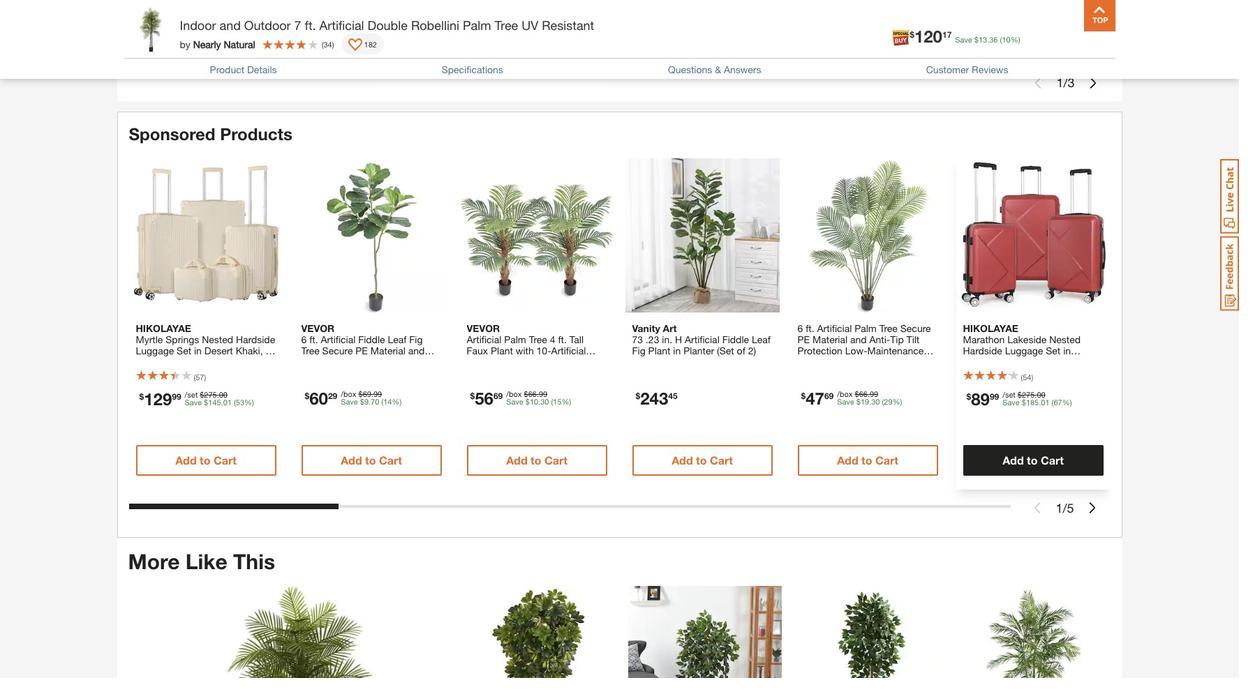 Task type: describe. For each thing, give the bounding box(es) containing it.
/box for 47
[[837, 389, 853, 399]]

34
[[324, 39, 332, 49]]

questions
[[668, 63, 712, 75]]

15
[[553, 397, 562, 406]]

119
[[314, 32, 342, 52]]

70 inside $ 60 29 /box $ 69 . 99 save $ 9 . 70 ( 14 %)
[[371, 397, 379, 406]]

. inside $ 60 19 $ 70 . 81
[[1017, 40, 1019, 50]]

( inside $ 47 69 /box $ 66 . 99 save $ 19 . 30 ( 29 %)
[[882, 397, 884, 406]]

red,
[[999, 356, 1020, 368]]

19 inside $ 60 19 $ 70 . 81
[[991, 34, 1001, 45]]

with
[[516, 345, 534, 357]]

$ 47 69 /box $ 66 . 99 save $ 19 . 30 ( 29 %)
[[801, 389, 902, 408]]

more
[[128, 549, 180, 574]]

81
[[1019, 40, 1027, 50]]

and inside vevor 6 ft. artificial fiddle leaf fig tree secure pe material and anti-tip tilt protection low- maintenance faux plant
[[408, 345, 425, 357]]

me
[[1024, 36, 1040, 50]]

in for 89
[[1063, 345, 1071, 357]]

$ 102 . 05
[[180, 40, 208, 50]]

129
[[144, 389, 172, 409]]

feedback link image
[[1220, 236, 1239, 311]]

120
[[914, 27, 942, 46]]

89
[[971, 389, 990, 409]]

anti- inside 6 ft. artificial palm tree secure pe material and anti-tip tilt protection low-maintenance plant
[[869, 334, 890, 345]]

live chat image
[[1220, 159, 1239, 234]]

. inside $ 119 25 $ 159 . 00
[[371, 40, 374, 50]]

5 add to cart button from the left
[[798, 445, 938, 476]]

275 for 129
[[204, 390, 217, 399]]

0 horizontal spatial palm
[[463, 17, 491, 33]]

diy
[[962, 36, 980, 50]]

lifelike
[[520, 367, 550, 379]]

this is the first slide image for 1 / 5
[[1032, 503, 1043, 514]]

( 18 )
[[528, 9, 540, 18]]

artificial inside the vanity art 73 .23 in. h artificial fiddle leaf fig plant in planter (set of 2)
[[685, 334, 720, 345]]

102
[[185, 40, 197, 50]]

tsa for 89
[[1064, 356, 1082, 368]]

pe inside 6 ft. artificial palm tree secure pe material and anti-tip tilt protection low-maintenance plant
[[798, 334, 810, 345]]

1 / 3
[[1057, 75, 1075, 90]]

sponsored products
[[129, 124, 292, 144]]

set for 89
[[1046, 345, 1061, 357]]

67
[[1054, 398, 1062, 407]]

/ for 5
[[1063, 500, 1067, 516]]

fig inside the vanity art 73 .23 in. h artificial fiddle leaf fig plant in planter (set of 2)
[[632, 345, 645, 357]]

tree inside 6 ft. artificial palm tree secure pe material and anti-tip tilt protection low-maintenance plant
[[879, 322, 898, 334]]

17
[[942, 29, 952, 39]]

6 ft. artificial palm tree secure pe material and anti-tip tilt protection low-maintenance plant link
[[798, 322, 938, 368]]

vanity art 73 .23 in. h artificial fiddle leaf fig plant in planter (set of 2)
[[632, 322, 771, 357]]

soil
[[501, 367, 517, 379]]

indoor
[[180, 17, 216, 33]]

uv
[[522, 17, 538, 33]]

( 57 )
[[194, 373, 206, 382]]

specifications
[[442, 63, 503, 75]]

$ inside $ 243 45
[[636, 391, 640, 401]]

save for 56
[[506, 397, 523, 406]]

add to cart for tilt
[[341, 454, 402, 467]]

47
[[806, 389, 824, 408]]

top button
[[1084, 0, 1115, 31]]

leaves
[[467, 356, 498, 368]]

add to cart for compliant
[[175, 454, 237, 467]]

luggage for 89
[[1005, 345, 1043, 357]]

$ 60 29 /box $ 69 . 99 save $ 9 . 70 ( 14 %)
[[305, 389, 402, 408]]

cart for tilt
[[379, 454, 402, 467]]

66 for 56
[[528, 389, 537, 399]]

maintenance inside 6 ft. artificial palm tree secure pe material and anti-tip tilt protection low-maintenance plant
[[867, 345, 924, 357]]

13
[[979, 35, 987, 44]]

natural
[[224, 38, 255, 50]]

compliant for 129
[[190, 356, 235, 368]]

tall
[[569, 334, 584, 345]]

1 / 5
[[1056, 500, 1074, 516]]

5 add from the left
[[837, 454, 858, 467]]

maroon
[[963, 356, 996, 368]]

springs
[[166, 334, 199, 345]]

anti- inside vevor 6 ft. artificial fiddle leaf fig tree secure pe material and anti-tip tilt protection low- maintenance faux plant
[[301, 356, 322, 368]]

mira mesa 10pm
[[206, 27, 294, 40]]

243
[[640, 389, 668, 408]]

70 inside $ 60 19 $ 70 . 81
[[1008, 40, 1017, 50]]

nested for 129
[[202, 334, 233, 345]]

6 inside 6 ft. artificial palm tree secure pe material and anti-tip tilt protection low-maintenance plant
[[798, 322, 803, 334]]

7
[[294, 17, 301, 33]]

resistant
[[542, 17, 594, 33]]

cart for moss-
[[544, 454, 567, 467]]

fake
[[553, 367, 574, 379]]

- for 89
[[1057, 356, 1061, 368]]

( inside '$ 56 69 /box $ 66 . 99 save $ 10 . 30 ( 15 %)'
[[551, 397, 553, 406]]

moss-
[[520, 356, 547, 368]]

5 inside the hikolayae myrtle springs nested hardside luggage set in desert khaki, 5 piece - tsa compliant
[[266, 345, 271, 357]]

$ 119 25 $ 159 . 00
[[309, 32, 382, 52]]

outdoor
[[244, 17, 291, 33]]

.23
[[646, 334, 659, 345]]

99 for 56
[[539, 389, 547, 399]]

protection inside 6 ft. artificial palm tree secure pe material and anti-tip tilt protection low-maintenance plant
[[798, 345, 842, 357]]

/set for 89
[[1003, 390, 1016, 399]]

palm inside 6 ft. artificial palm tree secure pe material and anti-tip tilt protection low-maintenance plant
[[855, 322, 877, 334]]

92121
[[337, 27, 368, 40]]

25
[[342, 34, 351, 45]]

60 for $ 60 19 $ 70 . 81
[[973, 32, 991, 52]]

compliant for 89
[[963, 367, 1008, 379]]

add to cart button for of
[[632, 445, 772, 476]]

to for compliant
[[200, 454, 210, 467]]

to for of
[[696, 454, 707, 467]]

( 54 )
[[1021, 373, 1033, 382]]

6 add to cart from the left
[[1003, 454, 1064, 467]]

tree inside vevor 6 ft. artificial fiddle leaf fig tree secure pe material and anti-tip tilt protection low- maintenance faux plant
[[301, 345, 320, 357]]

low- inside vevor 6 ft. artificial fiddle leaf fig tree secure pe material and anti-tip tilt protection low- maintenance faux plant
[[402, 356, 424, 368]]

mesa
[[231, 27, 259, 40]]

( inside $ 129 99 /set $ 275 . 00 save $ 145 . 01 ( 53 %)
[[234, 398, 236, 407]]

6 ft. artificial palm tree secure pe material and anti-tip tilt protection low-maintenance plant
[[798, 322, 931, 368]]

products
[[220, 124, 292, 144]]

01 for 89
[[1041, 398, 1050, 407]]

hardside for 89
[[963, 345, 1002, 357]]

maintenance inside vevor 6 ft. artificial fiddle leaf fig tree secure pe material and anti-tip tilt protection low- maintenance faux plant
[[301, 367, 358, 379]]

product details
[[210, 63, 277, 75]]

05
[[200, 40, 208, 50]]

6 add to cart button from the left
[[963, 445, 1103, 476]]

covered
[[547, 356, 584, 368]]

%) for 89
[[1062, 398, 1072, 407]]

tsa for 129
[[169, 356, 188, 368]]

) for ( 18 )
[[538, 9, 540, 18]]

and inside 6 ft. artificial palm tree secure pe material and anti-tip tilt protection low-maintenance plant
[[850, 334, 867, 345]]

add to cart for of
[[672, 454, 733, 467]]

( 34 )
[[322, 39, 334, 49]]

99 inside $ 129 99 /set $ 275 . 00 save $ 145 . 01 ( 53 %)
[[172, 392, 181, 402]]

this is the first slide image for 1 / 3
[[1033, 77, 1044, 89]]

plant inside the vanity art 73 .23 in. h artificial fiddle leaf fig plant in planter (set of 2)
[[648, 345, 670, 357]]

indoor and outdoor 7 ft. artificial double robellini palm tree uv resistant
[[180, 17, 594, 33]]

pe inside vevor 6 ft. artificial fiddle leaf fig tree secure pe material and anti-tip tilt protection low- maintenance faux plant
[[356, 345, 368, 357]]

leaf inside the vanity art 73 .23 in. h artificial fiddle leaf fig plant in planter (set of 2)
[[752, 334, 771, 345]]

nearly
[[193, 38, 221, 50]]

fiddle inside the vanity art 73 .23 in. h artificial fiddle leaf fig plant in planter (set of 2)
[[722, 334, 749, 345]]

services
[[888, 36, 931, 50]]

answers
[[724, 63, 761, 75]]

save right 17
[[955, 35, 972, 44]]

99 for 47
[[870, 389, 878, 399]]

vevor for 60
[[301, 322, 335, 334]]

( inside $ 60 29 /box $ 69 . 99 save $ 9 . 70 ( 14 %)
[[381, 397, 383, 406]]

1 vertical spatial 5
[[1067, 500, 1074, 516]]

hikolayae for 129
[[136, 322, 191, 334]]

in.
[[662, 334, 672, 345]]

( inside $ 89 99 /set $ 275 . 00 save $ 185 . 01 ( 67 %)
[[1052, 398, 1054, 407]]

save for 47
[[837, 397, 854, 406]]

%) for 129
[[244, 398, 254, 407]]

next slide image
[[1087, 503, 1098, 514]]

19 inside $ 47 69 /box $ 66 . 99 save $ 19 . 30 ( 29 %)
[[861, 397, 869, 406]]

vanity
[[632, 322, 660, 334]]

add for (set
[[672, 454, 693, 467]]

material inside vevor 6 ft. artificial fiddle leaf fig tree secure pe material and anti-tip tilt protection low- maintenance faux plant
[[371, 345, 405, 357]]

1 horizontal spatial 10
[[1002, 35, 1011, 44]]

double
[[368, 17, 408, 33]]

tip inside 6 ft. artificial palm tree secure pe material and anti-tip tilt protection low-maintenance plant
[[890, 334, 904, 345]]

99 inside $ 89 99 /set $ 275 . 00 save $ 185 . 01 ( 67 %)
[[990, 392, 999, 402]]

khaki,
[[236, 345, 263, 357]]

182 button
[[341, 34, 384, 54]]

$ inside $ 86
[[144, 34, 149, 45]]

1 for 1 / 3
[[1057, 75, 1063, 90]]

and up the natural
[[220, 17, 241, 33]]

$ 56 69 /box $ 66 . 99 save $ 10 . 30 ( 15 %)
[[470, 389, 571, 408]]

fiddle inside vevor 6 ft. artificial fiddle leaf fig tree secure pe material and anti-tip tilt protection low- maintenance faux plant
[[358, 334, 385, 345]]

plant inside vevor 6 ft. artificial fiddle leaf fig tree secure pe material and anti-tip tilt protection low- maintenance faux plant
[[384, 367, 407, 379]]

ft. inside 6 ft. artificial palm tree secure pe material and anti-tip tilt protection low-maintenance plant
[[806, 322, 814, 334]]

00 for 129
[[219, 390, 228, 399]]

$ 243 45
[[636, 389, 678, 408]]

reviews
[[972, 63, 1008, 75]]

What can we help you find today? search field
[[394, 19, 777, 48]]

product image image
[[127, 7, 173, 52]]

myrtle springs nested hardside luggage set in desert khaki, 5 piece - tsa compliant image
[[129, 158, 283, 313]]

protection inside vevor 6 ft. artificial fiddle leaf fig tree secure pe material and anti-tip tilt protection low- maintenance faux plant
[[354, 356, 399, 368]]

secure inside 6 ft. artificial palm tree secure pe material and anti-tip tilt protection low-maintenance plant
[[900, 322, 931, 334]]

53
[[236, 398, 244, 407]]



Task type: locate. For each thing, give the bounding box(es) containing it.
0 vertical spatial 1
[[1057, 75, 1063, 90]]

275 down 57
[[204, 390, 217, 399]]

0 horizontal spatial 60
[[309, 389, 328, 408]]

0 vertical spatial /
[[1063, 75, 1068, 90]]

hikolayae
[[136, 322, 191, 334], [963, 322, 1018, 334]]

1 horizontal spatial 6
[[798, 322, 803, 334]]

99 down 6 ft. artificial palm tree secure pe material and anti-tip tilt protection low-maintenance plant link
[[870, 389, 878, 399]]

2 /set from the left
[[1003, 390, 1016, 399]]

3 in from the left
[[1063, 345, 1071, 357]]

0 horizontal spatial hikolayae
[[136, 322, 191, 334]]

1 horizontal spatial vevor
[[467, 322, 500, 334]]

in right in.
[[673, 345, 681, 357]]

1 vertical spatial this is the first slide image
[[1032, 503, 1043, 514]]

- inside hikolayae marathon lakeside nested hardside luggage set in maroon red, 3 piece - tsa compliant
[[1057, 356, 1061, 368]]

%) for 60
[[392, 397, 402, 406]]

/box down soil
[[506, 389, 522, 399]]

29 left 9 on the bottom
[[328, 391, 337, 401]]

tip
[[890, 334, 904, 345], [322, 356, 336, 368]]

0 horizontal spatial fig
[[409, 334, 423, 345]]

1 horizontal spatial in
[[673, 345, 681, 357]]

save left 185
[[1003, 398, 1020, 407]]

0 vertical spatial 70
[[1008, 40, 1017, 50]]

1 vertical spatial secure
[[322, 345, 353, 357]]

1 vertical spatial 1
[[1056, 500, 1063, 516]]

60 for $ 60 29 /box $ 69 . 99 save $ 9 . 70 ( 14 %)
[[309, 389, 328, 408]]

2 cart from the left
[[379, 454, 402, 467]]

1 horizontal spatial 29
[[884, 397, 893, 406]]

1 nested from the left
[[202, 334, 233, 345]]

set
[[177, 345, 191, 357], [1046, 345, 1061, 357]]

) for ( 57 )
[[204, 373, 206, 382]]

73
[[632, 334, 643, 345]]

add to cart button for tilt
[[301, 445, 442, 476]]

275 inside $ 129 99 /set $ 275 . 00 save $ 145 . 01 ( 53 %)
[[204, 390, 217, 399]]

4 cart from the left
[[710, 454, 733, 467]]

secure
[[900, 322, 931, 334], [322, 345, 353, 357]]

nested for 89
[[1049, 334, 1081, 345]]

this is the first slide image
[[1033, 77, 1044, 89], [1032, 503, 1043, 514]]

low- left leaves
[[402, 356, 424, 368]]

275
[[204, 390, 217, 399], [1022, 390, 1035, 399]]

29 inside $ 60 29 /box $ 69 . 99 save $ 9 . 70 ( 14 %)
[[328, 391, 337, 401]]

1 tsa from the left
[[169, 356, 188, 368]]

display image
[[348, 38, 362, 52]]

luggage inside the hikolayae myrtle springs nested hardside luggage set in desert khaki, 5 piece - tsa compliant
[[136, 345, 174, 357]]

1 left next slide icon
[[1057, 75, 1063, 90]]

01 left 53
[[223, 398, 232, 407]]

1 horizontal spatial leaf
[[752, 334, 771, 345]]

/ for 3
[[1063, 75, 1068, 90]]

) up 185
[[1031, 373, 1033, 382]]

2)
[[748, 345, 756, 357]]

%) down fake
[[562, 397, 571, 406]]

set inside hikolayae marathon lakeside nested hardside luggage set in maroon red, 3 piece - tsa compliant
[[1046, 345, 1061, 357]]

leaf inside vevor 6 ft. artificial fiddle leaf fig tree secure pe material and anti-tip tilt protection low- maintenance faux plant
[[388, 334, 407, 345]]

2 horizontal spatial 69
[[824, 391, 834, 401]]

99 left 14
[[373, 389, 382, 399]]

69 for 47
[[824, 391, 834, 401]]

2 /box from the left
[[506, 389, 522, 399]]

3 cart from the left
[[544, 454, 567, 467]]

1 30 from the left
[[540, 397, 549, 406]]

and down ​palm
[[500, 356, 517, 368]]

compliant up 57
[[190, 356, 235, 368]]

marathon
[[963, 334, 1005, 345]]

services button
[[887, 17, 932, 50]]

00 right '159'
[[374, 40, 382, 50]]

tsa inside hikolayae marathon lakeside nested hardside luggage set in maroon red, 3 piece - tsa compliant
[[1064, 356, 1082, 368]]

5 cart from the left
[[875, 454, 898, 467]]

cart for compliant
[[214, 454, 237, 467]]

6 to from the left
[[1027, 454, 1038, 467]]

1 horizontal spatial /box
[[506, 389, 522, 399]]

of
[[737, 345, 745, 357]]

0 horizontal spatial material
[[371, 345, 405, 357]]

0 horizontal spatial low-
[[402, 356, 424, 368]]

$ 89 99 /set $ 275 . 00 save $ 185 . 01 ( 67 %)
[[966, 389, 1072, 409]]

1 horizontal spatial 5
[[1067, 500, 1074, 516]]

1 vertical spatial palm
[[855, 322, 877, 334]]

10-
[[537, 345, 551, 357]]

vevor 6 ft. artificial fiddle leaf fig tree secure pe material and anti-tip tilt protection low- maintenance faux plant
[[301, 322, 425, 379]]

- for 129
[[163, 356, 167, 368]]

1 275 from the left
[[204, 390, 217, 399]]

4 add to cart from the left
[[672, 454, 733, 467]]

1 vertical spatial tip
[[322, 356, 336, 368]]

0 vertical spatial 19
[[991, 34, 1001, 45]]

/box for 60
[[341, 389, 356, 399]]

tilt inside vevor 6 ft. artificial fiddle leaf fig tree secure pe material and anti-tip tilt protection low- maintenance faux plant
[[338, 356, 351, 368]]

6 inside vevor 6 ft. artificial fiddle leaf fig tree secure pe material and anti-tip tilt protection low- maintenance faux plant
[[301, 334, 307, 345]]

99
[[373, 389, 382, 399], [539, 389, 547, 399], [870, 389, 878, 399], [172, 392, 181, 402], [990, 392, 999, 402]]

)
[[538, 9, 540, 18], [332, 39, 334, 49], [204, 373, 206, 382], [1031, 373, 1033, 382]]

save for 129
[[185, 398, 202, 407]]

1 horizontal spatial fiddle
[[722, 334, 749, 345]]

0 horizontal spatial fiddle
[[358, 334, 385, 345]]

ft. inside vevor 6 ft. artificial fiddle leaf fig tree secure pe material and anti-tip tilt protection low- maintenance faux plant
[[309, 334, 318, 345]]

1 horizontal spatial 00
[[374, 40, 382, 50]]

/box
[[341, 389, 356, 399], [506, 389, 522, 399], [837, 389, 853, 399]]

%) inside $ 60 29 /box $ 69 . 99 save $ 9 . 70 ( 14 %)
[[392, 397, 402, 406]]

66 for 47
[[859, 389, 868, 399]]

14
[[383, 397, 392, 406]]

6 cart from the left
[[1041, 454, 1064, 467]]

2 horizontal spatial in
[[1063, 345, 1071, 357]]

0 vertical spatial 3
[[1068, 75, 1075, 90]]

%) inside '$ 56 69 /box $ 66 . 99 save $ 10 . 30 ( 15 %)'
[[562, 397, 571, 406]]

and inside vevor artificial ​palm tree 4 ft. tall faux plant with 10-artificial leaves and moss-covered potting soil lifelike fake tree
[[500, 356, 517, 368]]

4 add from the left
[[672, 454, 693, 467]]

1 horizontal spatial protection
[[798, 345, 842, 357]]

$ inside $ 120 17
[[910, 29, 914, 39]]

plant up 14
[[384, 367, 407, 379]]

0 vertical spatial maintenance
[[867, 345, 924, 357]]

0 horizontal spatial /set
[[185, 390, 198, 399]]

99 inside $ 47 69 /box $ 66 . 99 save $ 19 . 30 ( 29 %)
[[870, 389, 878, 399]]

1 vertical spatial tilt
[[338, 356, 351, 368]]

in right lakeside
[[1063, 345, 1071, 357]]

nested inside hikolayae marathon lakeside nested hardside luggage set in maroon red, 3 piece - tsa compliant
[[1049, 334, 1081, 345]]

1 horizontal spatial secure
[[900, 322, 931, 334]]

1 vertical spatial anti-
[[301, 356, 322, 368]]

pe right 2)
[[798, 334, 810, 345]]

1 - from the left
[[163, 356, 167, 368]]

30 left 15
[[540, 397, 549, 406]]

30 for 47
[[871, 397, 880, 406]]

) for ( 54 )
[[1031, 373, 1033, 382]]

1 horizontal spatial 19
[[991, 34, 1001, 45]]

%) right 145
[[244, 398, 254, 407]]

hikolayae myrtle springs nested hardside luggage set in desert khaki, 5 piece - tsa compliant
[[136, 322, 275, 368]]

69
[[363, 389, 371, 399], [493, 391, 503, 401], [824, 391, 834, 401]]

questions & answers button
[[668, 63, 761, 75], [668, 63, 761, 75]]

2 set from the left
[[1046, 345, 1061, 357]]

%) right 9 on the bottom
[[392, 397, 402, 406]]

save
[[955, 35, 972, 44], [341, 397, 358, 406], [506, 397, 523, 406], [837, 397, 854, 406], [185, 398, 202, 407], [1003, 398, 1020, 407]]

01 left 67
[[1041, 398, 1050, 407]]

and left leaves
[[408, 345, 425, 357]]

faux
[[467, 345, 488, 357], [360, 367, 382, 379]]

artificial inside 6 ft. artificial palm tree secure pe material and anti-tip tilt protection low-maintenance plant
[[817, 322, 852, 334]]

0 horizontal spatial protection
[[354, 356, 399, 368]]

click to redirect to view my cart page image
[[1079, 17, 1096, 34]]

cart for of
[[710, 454, 733, 467]]

10 left 15
[[530, 397, 538, 406]]

luggage up 129
[[136, 345, 174, 357]]

1 add from the left
[[175, 454, 197, 467]]

1 leaf from the left
[[388, 334, 407, 345]]

- up 67
[[1057, 356, 1061, 368]]

add for tsa
[[175, 454, 197, 467]]

save left 9 on the bottom
[[341, 397, 358, 406]]

3 /box from the left
[[837, 389, 853, 399]]

plant left h
[[648, 345, 670, 357]]

99 left 145
[[172, 392, 181, 402]]

1 horizontal spatial anti-
[[869, 334, 890, 345]]

0 horizontal spatial 69
[[363, 389, 371, 399]]

00 inside $ 119 25 $ 159 . 00
[[374, 40, 382, 50]]

$ 129 99 /set $ 275 . 00 save $ 145 . 01 ( 53 %)
[[139, 389, 254, 409]]

1 vertical spatial 10
[[530, 397, 538, 406]]

anti- up $ 47 69 /box $ 66 . 99 save $ 19 . 30 ( 29 %)
[[869, 334, 890, 345]]

00 for 89
[[1037, 390, 1045, 399]]

​palm
[[504, 334, 526, 345]]

) right uv at the top left
[[538, 9, 540, 18]]

add down $ 47 69 /box $ 66 . 99 save $ 19 . 30 ( 29 %)
[[837, 454, 858, 467]]

1 horizontal spatial piece
[[1031, 356, 1055, 368]]

1 hikolayae from the left
[[136, 322, 191, 334]]

69 down 6 ft. artificial palm tree secure pe material and anti-tip tilt protection low-maintenance plant at the right of page
[[824, 391, 834, 401]]

1 horizontal spatial 60
[[973, 32, 991, 52]]

(set
[[717, 345, 734, 357]]

the home depot logo image
[[128, 11, 173, 56]]

in left desert
[[194, 345, 202, 357]]

2 luggage from the left
[[1005, 345, 1043, 357]]

00 inside $ 129 99 /set $ 275 . 00 save $ 145 . 01 ( 53 %)
[[219, 390, 228, 399]]

/set left 185
[[1003, 390, 1016, 399]]

this is the first slide image left 1 / 3
[[1033, 77, 1044, 89]]

material up the 47
[[813, 334, 847, 345]]

3 to from the left
[[531, 454, 541, 467]]

5 right khaki,
[[266, 345, 271, 357]]

fiddle
[[358, 334, 385, 345], [722, 334, 749, 345]]

- inside the hikolayae myrtle springs nested hardside luggage set in desert khaki, 5 piece - tsa compliant
[[163, 356, 167, 368]]

/box inside $ 47 69 /box $ 66 . 99 save $ 19 . 30 ( 29 %)
[[837, 389, 853, 399]]

faux inside vevor artificial ​palm tree 4 ft. tall faux plant with 10-artificial leaves and moss-covered potting soil lifelike fake tree
[[467, 345, 488, 357]]

10
[[1002, 35, 1011, 44], [530, 397, 538, 406]]

low- up $ 47 69 /box $ 66 . 99 save $ 19 . 30 ( 29 %)
[[845, 345, 867, 357]]

1 horizontal spatial 66
[[859, 389, 868, 399]]

) up $ 129 99 /set $ 275 . 00 save $ 145 . 01 ( 53 %)
[[204, 373, 206, 382]]

1 in from the left
[[194, 345, 202, 357]]

69 left 14
[[363, 389, 371, 399]]

artificial ​palm tree 4 ft. tall faux plant with 10-artificial leaves and moss-covered potting soil lifelike fake tree image
[[460, 158, 614, 313]]

3 add from the left
[[506, 454, 527, 467]]

secure left the marathon
[[900, 322, 931, 334]]

fig inside vevor 6 ft. artificial fiddle leaf fig tree secure pe material and anti-tip tilt protection low- maintenance faux plant
[[409, 334, 423, 345]]

to for tilt
[[365, 454, 376, 467]]

compliant inside hikolayae marathon lakeside nested hardside luggage set in maroon red, 3 piece - tsa compliant
[[963, 367, 1008, 379]]

3 add to cart button from the left
[[467, 445, 607, 476]]

faux inside vevor 6 ft. artificial fiddle leaf fig tree secure pe material and anti-tip tilt protection low- maintenance faux plant
[[360, 367, 382, 379]]

%) inside $ 89 99 /set $ 275 . 00 save $ 185 . 01 ( 67 %)
[[1062, 398, 1072, 407]]

1 horizontal spatial tsa
[[1064, 356, 1082, 368]]

0 horizontal spatial luggage
[[136, 345, 174, 357]]

0 vertical spatial 10
[[1002, 35, 1011, 44]]

3 add to cart from the left
[[506, 454, 567, 467]]

hardside inside the hikolayae myrtle springs nested hardside luggage set in desert khaki, 5 piece - tsa compliant
[[236, 334, 275, 345]]

secure up $ 60 29 /box $ 69 . 99 save $ 9 . 70 ( 14 %)
[[322, 345, 353, 357]]

set inside the hikolayae myrtle springs nested hardside luggage set in desert khaki, 5 piece - tsa compliant
[[177, 345, 191, 357]]

customer reviews
[[926, 63, 1008, 75]]

vevor inside vevor 6 ft. artificial fiddle leaf fig tree secure pe material and anti-tip tilt protection low- maintenance faux plant
[[301, 322, 335, 334]]

save inside $ 89 99 /set $ 275 . 00 save $ 185 . 01 ( 67 %)
[[1003, 398, 1020, 407]]

in inside hikolayae marathon lakeside nested hardside luggage set in maroon red, 3 piece - tsa compliant
[[1063, 345, 1071, 357]]

19 right the '13'
[[991, 34, 1001, 45]]

01 for 129
[[223, 398, 232, 407]]

compliant inside the hikolayae myrtle springs nested hardside luggage set in desert khaki, 5 piece - tsa compliant
[[190, 356, 235, 368]]

luggage up '( 54 )'
[[1005, 345, 1043, 357]]

add down '$ 56 69 /box $ 66 . 99 save $ 10 . 30 ( 15 %)'
[[506, 454, 527, 467]]

185
[[1026, 398, 1039, 407]]

29 inside $ 47 69 /box $ 66 . 99 save $ 19 . 30 ( 29 %)
[[884, 397, 893, 406]]

%) for 56
[[562, 397, 571, 406]]

) left 25
[[332, 39, 334, 49]]

0 vertical spatial tilt
[[907, 334, 920, 345]]

piece inside the hikolayae myrtle springs nested hardside luggage set in desert khaki, 5 piece - tsa compliant
[[136, 356, 160, 368]]

30 down 6 ft. artificial palm tree secure pe material and anti-tip tilt protection low-maintenance plant link
[[871, 397, 880, 406]]

6 ft. artificial areca palm silk tree image
[[957, 587, 1111, 679]]

save down soil
[[506, 397, 523, 406]]

70 left '81'
[[1008, 40, 1017, 50]]

275 inside $ 89 99 /set $ 275 . 00 save $ 185 . 01 ( 67 %)
[[1022, 390, 1035, 399]]

hardside for 129
[[236, 334, 275, 345]]

artificial
[[319, 17, 364, 33], [817, 322, 852, 334], [321, 334, 356, 345], [467, 334, 501, 345], [685, 334, 720, 345], [551, 345, 586, 357]]

1 vertical spatial 70
[[371, 397, 379, 406]]

artificial inside vevor 6 ft. artificial fiddle leaf fig tree secure pe material and anti-tip tilt protection low- maintenance faux plant
[[321, 334, 356, 345]]

60
[[973, 32, 991, 52], [309, 389, 328, 408]]

$ 120 17
[[910, 27, 952, 46]]

0 horizontal spatial 66
[[528, 389, 537, 399]]

this is the first slide image left 1 / 5
[[1032, 503, 1043, 514]]

1 horizontal spatial 01
[[1041, 398, 1050, 407]]

1 01 from the left
[[223, 398, 232, 407]]

2 nested from the left
[[1049, 334, 1081, 345]]

faux up potting
[[467, 345, 488, 357]]

next slide image
[[1087, 77, 1098, 89]]

1 horizontal spatial tilt
[[907, 334, 920, 345]]

0 horizontal spatial hardside
[[236, 334, 275, 345]]

1 left next slide image
[[1056, 500, 1063, 516]]

and
[[220, 17, 241, 33], [850, 334, 867, 345], [408, 345, 425, 357], [500, 356, 517, 368]]

00 inside $ 89 99 /set $ 275 . 00 save $ 185 . 01 ( 67 %)
[[1037, 390, 1045, 399]]

protection up the 47
[[798, 345, 842, 357]]

save right the 47
[[837, 397, 854, 406]]

0 horizontal spatial -
[[163, 356, 167, 368]]

1 horizontal spatial hardside
[[963, 345, 1002, 357]]

0 horizontal spatial 275
[[204, 390, 217, 399]]

tilt inside 6 ft. artificial palm tree secure pe material and anti-tip tilt protection low-maintenance plant
[[907, 334, 920, 345]]

/box left 9 on the bottom
[[341, 389, 356, 399]]

29 down 6 ft. artificial palm tree secure pe material and anti-tip tilt protection low-maintenance plant link
[[884, 397, 893, 406]]

main product image image
[[134, 584, 452, 679]]

2 in from the left
[[673, 345, 681, 357]]

0 horizontal spatial 00
[[219, 390, 228, 399]]

save inside '$ 56 69 /box $ 66 . 99 save $ 10 . 30 ( 15 %)'
[[506, 397, 523, 406]]

diy button
[[948, 17, 993, 50]]

1 to from the left
[[200, 454, 210, 467]]

5 add to cart from the left
[[837, 454, 898, 467]]

2 horizontal spatial 00
[[1037, 390, 1045, 399]]

0 horizontal spatial pe
[[356, 345, 368, 357]]

plant inside 6 ft. artificial palm tree secure pe material and anti-tip tilt protection low-maintenance plant
[[798, 356, 820, 368]]

cart
[[214, 454, 237, 467], [379, 454, 402, 467], [544, 454, 567, 467], [710, 454, 733, 467], [875, 454, 898, 467], [1041, 454, 1064, 467]]

0 horizontal spatial 30
[[540, 397, 549, 406]]

save for 89
[[1003, 398, 1020, 407]]

29
[[328, 391, 337, 401], [884, 397, 893, 406]]

piece for 89
[[1031, 356, 1055, 368]]

0 horizontal spatial 5
[[266, 345, 271, 357]]

0 horizontal spatial anti-
[[301, 356, 322, 368]]

01 inside $ 129 99 /set $ 275 . 00 save $ 145 . 01 ( 53 %)
[[223, 398, 232, 407]]

questions & answers
[[668, 63, 761, 75]]

anti- up $ 60 29 /box $ 69 . 99 save $ 9 . 70 ( 14 %)
[[301, 356, 322, 368]]

2 leaf from the left
[[752, 334, 771, 345]]

1 horizontal spatial faux
[[467, 345, 488, 357]]

/set inside $ 129 99 /set $ 275 . 00 save $ 145 . 01 ( 53 %)
[[185, 390, 198, 399]]

marathon lakeside nested hardside luggage set in maroon red, 3 piece - tsa compliant image
[[956, 158, 1110, 313]]

h
[[675, 334, 682, 345]]

maintenance up $ 60 29 /box $ 69 . 99 save $ 9 . 70 ( 14 %)
[[301, 367, 358, 379]]

low- inside 6 ft. artificial palm tree secure pe material and anti-tip tilt protection low-maintenance plant
[[845, 345, 867, 357]]

save $ 13 . 36 ( 10 %)
[[955, 35, 1020, 44]]

/box inside '$ 56 69 /box $ 66 . 99 save $ 10 . 30 ( 15 %)'
[[506, 389, 522, 399]]

0 horizontal spatial secure
[[322, 345, 353, 357]]

art
[[663, 322, 677, 334]]

1 horizontal spatial maintenance
[[867, 345, 924, 357]]

planter
[[683, 345, 714, 357]]

0 horizontal spatial compliant
[[190, 356, 235, 368]]

customer
[[926, 63, 969, 75]]

275 down 54
[[1022, 390, 1035, 399]]

in inside the vanity art 73 .23 in. h artificial fiddle leaf fig plant in planter (set of 2)
[[673, 345, 681, 357]]

/set
[[185, 390, 198, 399], [1003, 390, 1016, 399]]

0 horizontal spatial nested
[[202, 334, 233, 345]]

69 inside $ 60 29 /box $ 69 . 99 save $ 9 . 70 ( 14 %)
[[363, 389, 371, 399]]

add
[[175, 454, 197, 467], [341, 454, 362, 467], [506, 454, 527, 467], [672, 454, 693, 467], [837, 454, 858, 467], [1003, 454, 1024, 467]]

1 horizontal spatial -
[[1057, 356, 1061, 368]]

1 vertical spatial faux
[[360, 367, 382, 379]]

73 .23 in. h artificial fiddle leaf fig plant in planter (set of 2) image
[[625, 158, 779, 313]]

2 30 from the left
[[871, 397, 880, 406]]

tip inside vevor 6 ft. artificial fiddle leaf fig tree secure pe material and anti-tip tilt protection low- maintenance faux plant
[[322, 356, 336, 368]]

1 horizontal spatial /set
[[1003, 390, 1016, 399]]

0 vertical spatial faux
[[467, 345, 488, 357]]

set for 129
[[177, 345, 191, 357]]

3 up '( 54 )'
[[1022, 356, 1028, 368]]

00
[[374, 40, 382, 50], [219, 390, 228, 399], [1037, 390, 1045, 399]]

0 horizontal spatial faux
[[360, 367, 382, 379]]

details
[[247, 63, 277, 75]]

30 inside '$ 56 69 /box $ 66 . 99 save $ 10 . 30 ( 15 %)'
[[540, 397, 549, 406]]

1 horizontal spatial 275
[[1022, 390, 1035, 399]]

6 ft. artificial fiddle leaf fig tree secure pe material and anti-tip tilt protection low-maintenance faux plant image
[[294, 158, 449, 313]]

plant inside vevor artificial ​palm tree 4 ft. tall faux plant with 10-artificial leaves and moss-covered potting soil lifelike fake tree
[[491, 345, 513, 357]]

1 horizontal spatial material
[[813, 334, 847, 345]]

10 inside '$ 56 69 /box $ 66 . 99 save $ 10 . 30 ( 15 %)'
[[530, 397, 538, 406]]

1 66 from the left
[[528, 389, 537, 399]]

add to cart button for moss-
[[467, 445, 607, 476]]

) for ( 34 )
[[332, 39, 334, 49]]

69 inside '$ 56 69 /box $ 66 . 99 save $ 10 . 30 ( 15 %)'
[[493, 391, 503, 401]]

00 left 53
[[219, 390, 228, 399]]

5 to from the left
[[861, 454, 872, 467]]

add for and
[[506, 454, 527, 467]]

1 horizontal spatial tip
[[890, 334, 904, 345]]

1 horizontal spatial 69
[[493, 391, 503, 401]]

and up $ 47 69 /box $ 66 . 99 save $ 19 . 30 ( 29 %)
[[850, 334, 867, 345]]

92121 button
[[320, 27, 368, 40]]

/box right the 47
[[837, 389, 853, 399]]

ft.
[[305, 17, 316, 33], [806, 322, 814, 334], [309, 334, 318, 345], [558, 334, 567, 345]]

0 horizontal spatial 01
[[223, 398, 232, 407]]

4.5ft. ficus artificial tree in white planter image
[[793, 587, 946, 679]]

2 275 from the left
[[1022, 390, 1035, 399]]

2 horizontal spatial /box
[[837, 389, 853, 399]]

10 right 36
[[1002, 35, 1011, 44]]

1 horizontal spatial low-
[[845, 345, 867, 357]]

indoor 4 ft. ficus artificial tree in gray planter with stand image
[[628, 587, 781, 679]]

%) inside $ 129 99 /set $ 275 . 00 save $ 145 . 01 ( 53 %)
[[244, 398, 254, 407]]

0 vertical spatial tip
[[890, 334, 904, 345]]

mira
[[206, 27, 228, 40]]

0 vertical spatial anti-
[[869, 334, 890, 345]]

0 horizontal spatial 6
[[301, 334, 307, 345]]

4
[[550, 334, 555, 345]]

2 fiddle from the left
[[722, 334, 749, 345]]

69 inside $ 47 69 /box $ 66 . 99 save $ 19 . 30 ( 29 %)
[[824, 391, 834, 401]]

/set for 129
[[185, 390, 198, 399]]

4 add to cart button from the left
[[632, 445, 772, 476]]

tsa inside the hikolayae myrtle springs nested hardside luggage set in desert khaki, 5 piece - tsa compliant
[[169, 356, 188, 368]]

compliant
[[190, 356, 235, 368], [963, 367, 1008, 379]]

save inside $ 47 69 /box $ 66 . 99 save $ 19 . 30 ( 29 %)
[[837, 397, 854, 406]]

4 ft. green schefflera artificial tree in boho chic handmade cotton and jute white woven planter (real touch) image
[[463, 587, 617, 679]]

low-
[[845, 345, 867, 357], [402, 356, 424, 368]]

hardside right desert
[[236, 334, 275, 345]]

0 horizontal spatial in
[[194, 345, 202, 357]]

material up 14
[[371, 345, 405, 357]]

/ left next slide icon
[[1063, 75, 1068, 90]]

00 left 67
[[1037, 390, 1045, 399]]

in for 129
[[194, 345, 202, 357]]

hikolayae for 89
[[963, 322, 1018, 334]]

1 horizontal spatial 30
[[871, 397, 880, 406]]

99 inside $ 60 29 /box $ 69 . 99 save $ 9 . 70 ( 14 %)
[[373, 389, 382, 399]]

1 vertical spatial 19
[[861, 397, 869, 406]]

/ left next slide image
[[1063, 500, 1067, 516]]

palm
[[463, 17, 491, 33], [855, 322, 877, 334]]

1 piece from the left
[[136, 356, 160, 368]]

66 down lifelike
[[528, 389, 537, 399]]

0 horizontal spatial vevor
[[301, 322, 335, 334]]

tsa
[[169, 356, 188, 368], [1064, 356, 1082, 368]]

by
[[180, 38, 190, 50]]

protection up 9 on the bottom
[[354, 356, 399, 368]]

add for tip
[[341, 454, 362, 467]]

1 add to cart from the left
[[175, 454, 237, 467]]

4 to from the left
[[696, 454, 707, 467]]

faux up 9 on the bottom
[[360, 367, 382, 379]]

%) left me
[[1011, 35, 1020, 44]]

3
[[1068, 75, 1075, 90], [1022, 356, 1028, 368]]

1 horizontal spatial fig
[[632, 345, 645, 357]]

6 ft. artificial palm tree secure pe material and anti-tip tilt protection low-maintenance plant image
[[791, 158, 945, 313]]

2 tsa from the left
[[1064, 356, 1082, 368]]

30 inside $ 47 69 /box $ 66 . 99 save $ 19 . 30 ( 29 %)
[[871, 397, 880, 406]]

secure inside vevor 6 ft. artificial fiddle leaf fig tree secure pe material and anti-tip tilt protection low- maintenance faux plant
[[322, 345, 353, 357]]

1 vevor from the left
[[301, 322, 335, 334]]

specifications button
[[442, 63, 503, 75], [442, 63, 503, 75]]

piece down myrtle
[[136, 356, 160, 368]]

1 vertical spatial 60
[[309, 389, 328, 408]]

save for 60
[[341, 397, 358, 406]]

86
[[149, 32, 167, 52]]

add down 45
[[672, 454, 693, 467]]

- down myrtle
[[163, 356, 167, 368]]

add down $ 89 99 /set $ 275 . 00 save $ 185 . 01 ( 67 %)
[[1003, 454, 1024, 467]]

99 left 15
[[539, 389, 547, 399]]

57
[[196, 373, 204, 382]]

10pm
[[264, 27, 294, 40]]

1 luggage from the left
[[136, 345, 174, 357]]

0 horizontal spatial 19
[[861, 397, 869, 406]]

1 horizontal spatial nested
[[1049, 334, 1081, 345]]

2 66 from the left
[[859, 389, 868, 399]]

maintenance up $ 47 69 /box $ 66 . 99 save $ 19 . 30 ( 29 %)
[[867, 345, 924, 357]]

/box for 56
[[506, 389, 522, 399]]

add to cart for moss-
[[506, 454, 567, 467]]

save inside $ 60 29 /box $ 69 . 99 save $ 9 . 70 ( 14 %)
[[341, 397, 358, 406]]

5 left next slide image
[[1067, 500, 1074, 516]]

1 add to cart button from the left
[[136, 445, 276, 476]]

6 add from the left
[[1003, 454, 1024, 467]]

nested right lakeside
[[1049, 334, 1081, 345]]

2 vevor from the left
[[467, 322, 500, 334]]

/set inside $ 89 99 /set $ 275 . 00 save $ 185 . 01 ( 67 %)
[[1003, 390, 1016, 399]]

70
[[1008, 40, 1017, 50], [371, 397, 379, 406]]

1 for 1 / 5
[[1056, 500, 1063, 516]]

3 inside hikolayae marathon lakeside nested hardside luggage set in maroon red, 3 piece - tsa compliant
[[1022, 356, 1028, 368]]

save inside $ 129 99 /set $ 275 . 00 save $ 145 . 01 ( 53 %)
[[185, 398, 202, 407]]

0 horizontal spatial tilt
[[338, 356, 351, 368]]

0 vertical spatial this is the first slide image
[[1033, 77, 1044, 89]]

1 horizontal spatial 70
[[1008, 40, 1017, 50]]

%) right 185
[[1062, 398, 1072, 407]]

0 horizontal spatial 70
[[371, 397, 379, 406]]

in inside the hikolayae myrtle springs nested hardside luggage set in desert khaki, 5 piece - tsa compliant
[[194, 345, 202, 357]]

save left 145
[[185, 398, 202, 407]]

99 down maroon
[[990, 392, 999, 402]]

to for moss-
[[531, 454, 541, 467]]

0 horizontal spatial set
[[177, 345, 191, 357]]

01 inside $ 89 99 /set $ 275 . 00 save $ 185 . 01 ( 67 %)
[[1041, 398, 1050, 407]]

material inside 6 ft. artificial palm tree secure pe material and anti-tip tilt protection low-maintenance plant
[[813, 334, 847, 345]]

1 /box from the left
[[341, 389, 356, 399]]

1 cart from the left
[[214, 454, 237, 467]]

compliant up 89 at the bottom right of page
[[963, 367, 1008, 379]]

like
[[185, 549, 227, 574]]

106
[[478, 32, 506, 52]]

2 - from the left
[[1057, 356, 1061, 368]]

275 for 89
[[1022, 390, 1035, 399]]

2 piece from the left
[[1031, 356, 1055, 368]]

fiddle up $ 60 29 /box $ 69 . 99 save $ 9 . 70 ( 14 %)
[[358, 334, 385, 345]]

plant
[[491, 345, 513, 357], [648, 345, 670, 357], [798, 356, 820, 368], [384, 367, 407, 379]]

nested
[[202, 334, 233, 345], [1049, 334, 1081, 345]]

1 horizontal spatial 3
[[1068, 75, 1075, 90]]

1 /set from the left
[[185, 390, 198, 399]]

leaf right of
[[752, 334, 771, 345]]

hardside left lakeside
[[963, 345, 1002, 357]]

to
[[200, 454, 210, 467], [365, 454, 376, 467], [531, 454, 541, 467], [696, 454, 707, 467], [861, 454, 872, 467], [1027, 454, 1038, 467]]

plant up the 47
[[798, 356, 820, 368]]

vevor for 56
[[467, 322, 500, 334]]

54
[[1023, 373, 1031, 382]]

set right "red,"
[[1046, 345, 1061, 357]]

30 for 56
[[540, 397, 549, 406]]

%) inside $ 47 69 /box $ 66 . 99 save $ 19 . 30 ( 29 %)
[[893, 397, 902, 406]]

30
[[540, 397, 549, 406], [871, 397, 880, 406]]

$ 86
[[144, 32, 167, 52]]

69 down soil
[[493, 391, 503, 401]]

0 vertical spatial secure
[[900, 322, 931, 334]]

&
[[715, 63, 721, 75]]

2 add to cart button from the left
[[301, 445, 442, 476]]

material
[[813, 334, 847, 345], [371, 345, 405, 357]]

pe up $ 60 29 /box $ 69 . 99 save $ 9 . 70 ( 14 %)
[[356, 345, 368, 357]]

2 add from the left
[[341, 454, 362, 467]]

/set down 57
[[185, 390, 198, 399]]

me button
[[1010, 17, 1054, 50]]

%) for 47
[[893, 397, 902, 406]]

2 hikolayae from the left
[[963, 322, 1018, 334]]

1 fiddle from the left
[[358, 334, 385, 345]]

add down $ 129 99 /set $ 275 . 00 save $ 145 . 01 ( 53 %)
[[175, 454, 197, 467]]

1 horizontal spatial pe
[[798, 334, 810, 345]]

ft. inside vevor artificial ​palm tree 4 ft. tall faux plant with 10-artificial leaves and moss-covered potting soil lifelike fake tree
[[558, 334, 567, 345]]

0 horizontal spatial leaf
[[388, 334, 407, 345]]

2 01 from the left
[[1041, 398, 1050, 407]]

%) down 6 ft. artificial palm tree secure pe material and anti-tip tilt protection low-maintenance plant link
[[893, 397, 902, 406]]

hardside inside hikolayae marathon lakeside nested hardside luggage set in maroon red, 3 piece - tsa compliant
[[963, 345, 1002, 357]]

0 vertical spatial palm
[[463, 17, 491, 33]]

66 inside '$ 56 69 /box $ 66 . 99 save $ 10 . 30 ( 15 %)'
[[528, 389, 537, 399]]

piece up '( 54 )'
[[1031, 356, 1055, 368]]

luggage for 129
[[136, 345, 174, 357]]

99 for 60
[[373, 389, 382, 399]]

add to cart button for compliant
[[136, 445, 276, 476]]

0 horizontal spatial maintenance
[[301, 367, 358, 379]]

69 for 56
[[493, 391, 503, 401]]

66 right the 47
[[859, 389, 868, 399]]

1 vertical spatial 3
[[1022, 356, 1028, 368]]

2 add to cart from the left
[[341, 454, 402, 467]]

2 to from the left
[[365, 454, 376, 467]]

hikolayae marathon lakeside nested hardside luggage set in maroon red, 3 piece - tsa compliant
[[963, 322, 1082, 379]]

$ 60 19 $ 70 . 81
[[968, 32, 1027, 52]]

182
[[364, 39, 377, 49]]

1 set from the left
[[177, 345, 191, 357]]

piece for 129
[[136, 356, 160, 368]]



Task type: vqa. For each thing, say whether or not it's contained in the screenshot.
%) within the $ 60 29 /BOX $ 69 . 99 SAVE $ 9 . 70 ( 14 %)
yes



